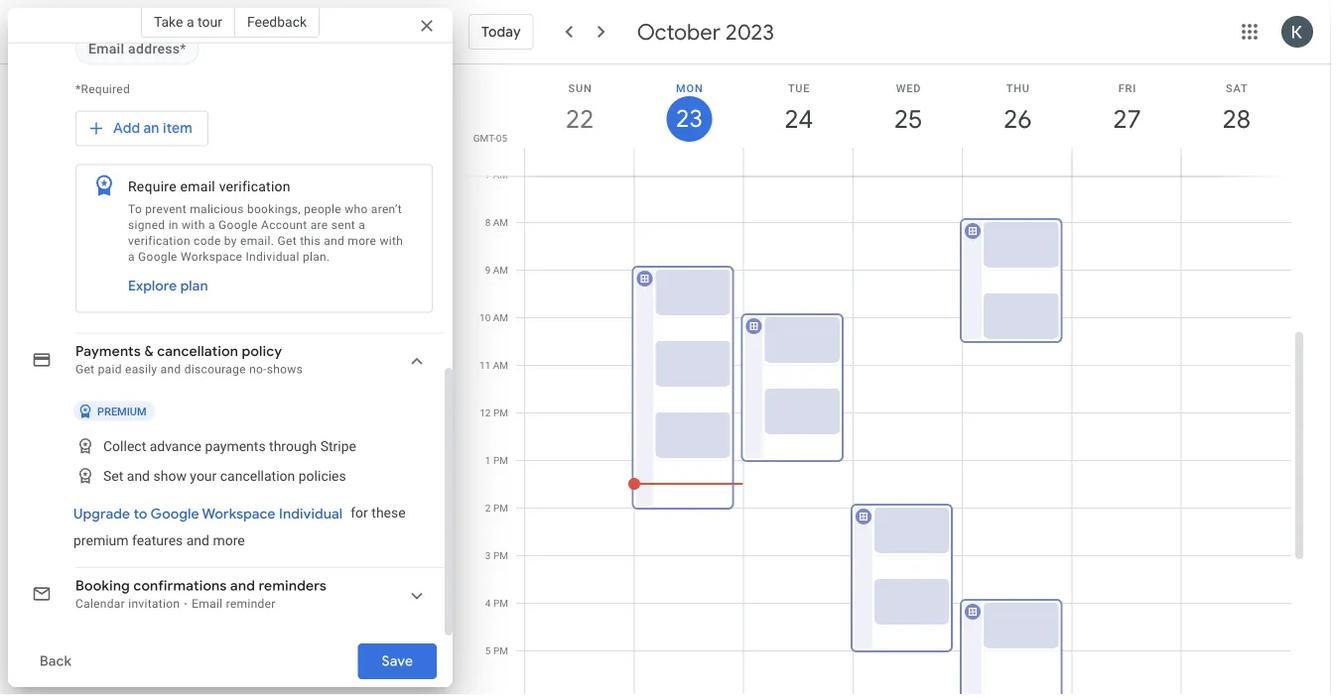 Task type: locate. For each thing, give the bounding box(es) containing it.
and
[[324, 234, 345, 248], [160, 363, 181, 377], [127, 468, 150, 484], [186, 533, 209, 549], [230, 578, 255, 596]]

sent
[[331, 218, 355, 232]]

reminders
[[259, 578, 327, 596]]

more down upgrade to google workspace individual
[[213, 533, 245, 549]]

more
[[348, 234, 376, 248], [213, 533, 245, 549]]

5 pm
[[485, 646, 508, 658]]

sunday, october 22 element
[[557, 96, 603, 142]]

upgrade to google workspace individual button
[[66, 497, 351, 533]]

grid containing 22
[[461, 65, 1307, 696]]

1 vertical spatial more
[[213, 533, 245, 549]]

pm
[[493, 407, 508, 419], [493, 455, 508, 467], [493, 503, 508, 515], [493, 550, 508, 562], [493, 598, 508, 610], [493, 646, 508, 658]]

pm for 5 pm
[[493, 646, 508, 658]]

grid
[[461, 65, 1307, 696]]

with down aren't
[[380, 234, 403, 248]]

pm right the 5
[[493, 646, 508, 658]]

am right 10
[[493, 312, 508, 324]]

am
[[493, 169, 508, 181], [493, 217, 508, 229], [493, 265, 508, 276], [493, 312, 508, 324], [493, 360, 508, 372]]

individual down email.
[[246, 250, 299, 264]]

email up *required
[[88, 41, 124, 57]]

more inside require email verification to prevent malicious bookings, people who aren't signed in with a google account are sent a verification code by email. get this and more with a google workspace individual plan.
[[348, 234, 376, 248]]

advance
[[150, 438, 201, 454]]

and inside payments & cancellation policy get paid easily and discourage no-shows
[[160, 363, 181, 377]]

4 pm from the top
[[493, 550, 508, 562]]

10 am
[[479, 312, 508, 324]]

stripe
[[320, 438, 356, 454]]

25 column header
[[853, 65, 963, 176]]

get left paid
[[75, 363, 95, 377]]

cancellation down payments
[[220, 468, 295, 484]]

google up by
[[218, 218, 258, 232]]

get
[[277, 234, 297, 248], [75, 363, 95, 377]]

1 vertical spatial with
[[380, 234, 403, 248]]

today button
[[469, 8, 534, 56]]

for
[[351, 505, 368, 522]]

0 vertical spatial premium
[[97, 405, 147, 418]]

email down booking confirmations and reminders
[[192, 598, 223, 611]]

email for email address *
[[88, 41, 124, 57]]

2 vertical spatial google
[[151, 506, 199, 524]]

pm right 3
[[493, 550, 508, 562]]

0 vertical spatial email
[[88, 41, 124, 57]]

0 horizontal spatial verification
[[128, 234, 190, 248]]

8 am
[[485, 217, 508, 229]]

23 column header
[[634, 65, 744, 176]]

sun 22
[[564, 82, 593, 135]]

verification up bookings,
[[219, 179, 291, 195]]

sun
[[568, 82, 592, 94]]

a
[[187, 13, 194, 30], [208, 218, 215, 232], [359, 218, 365, 232], [128, 250, 135, 264]]

23
[[674, 103, 702, 135]]

workspace down the set and show your cancellation policies
[[202, 506, 276, 524]]

1 am from the top
[[493, 169, 508, 181]]

a left tour
[[187, 13, 194, 30]]

no-
[[249, 363, 267, 377]]

list item
[[75, 33, 199, 65]]

5 am from the top
[[493, 360, 508, 372]]

4
[[485, 598, 491, 610]]

4 am from the top
[[493, 312, 508, 324]]

more down the sent
[[348, 234, 376, 248]]

0 horizontal spatial with
[[182, 218, 205, 232]]

9 am
[[485, 265, 508, 276]]

pm right 2
[[493, 503, 508, 515]]

back
[[40, 653, 72, 671]]

pm for 4 pm
[[493, 598, 508, 610]]

0 horizontal spatial email
[[88, 41, 124, 57]]

6 pm from the top
[[493, 646, 508, 658]]

8
[[485, 217, 491, 229]]

1 vertical spatial premium
[[73, 533, 129, 549]]

2 pm
[[485, 503, 508, 515]]

0 vertical spatial individual
[[246, 250, 299, 264]]

1 vertical spatial workspace
[[202, 506, 276, 524]]

an
[[144, 120, 159, 137]]

wed
[[896, 82, 921, 94]]

premium down upgrade
[[73, 533, 129, 549]]

require email verification to prevent malicious bookings, people who aren't signed in with a google account are sent a verification code by email. get this and more with a google workspace individual plan.
[[128, 179, 403, 264]]

7
[[485, 169, 491, 181]]

premium up collect
[[97, 405, 147, 418]]

a inside take a tour button
[[187, 13, 194, 30]]

0 horizontal spatial more
[[213, 533, 245, 549]]

0 vertical spatial get
[[277, 234, 297, 248]]

am right 7
[[493, 169, 508, 181]]

pm right 4
[[493, 598, 508, 610]]

google up features
[[151, 506, 199, 524]]

shows
[[267, 363, 303, 377]]

payments
[[205, 438, 266, 454]]

0 vertical spatial google
[[218, 218, 258, 232]]

individual
[[246, 250, 299, 264], [279, 506, 343, 524]]

cancellation
[[157, 343, 238, 361], [220, 468, 295, 484]]

signed
[[128, 218, 165, 232]]

24 column header
[[743, 65, 854, 176]]

to
[[128, 202, 142, 216]]

upgrade
[[73, 506, 130, 524]]

0 vertical spatial workspace
[[181, 250, 242, 264]]

individual inside button
[[279, 506, 343, 524]]

pm right 12
[[493, 407, 508, 419]]

1 horizontal spatial get
[[277, 234, 297, 248]]

premium
[[97, 405, 147, 418], [73, 533, 129, 549]]

am right 11
[[493, 360, 508, 372]]

26
[[1002, 103, 1031, 135]]

3 am from the top
[[493, 265, 508, 276]]

booking
[[75, 578, 130, 596]]

1 vertical spatial get
[[75, 363, 95, 377]]

1 pm
[[485, 455, 508, 467]]

and right easily
[[160, 363, 181, 377]]

cancellation inside payments & cancellation policy get paid easily and discourage no-shows
[[157, 343, 238, 361]]

5 pm from the top
[[493, 598, 508, 610]]

get down 'account'
[[277, 234, 297, 248]]

11
[[479, 360, 491, 372]]

2 pm from the top
[[493, 455, 508, 467]]

pm right 1
[[493, 455, 508, 467]]

thu 26
[[1002, 82, 1031, 135]]

1 horizontal spatial with
[[380, 234, 403, 248]]

0 vertical spatial more
[[348, 234, 376, 248]]

more inside the for these premium features and more
[[213, 533, 245, 549]]

1 vertical spatial verification
[[128, 234, 190, 248]]

1 vertical spatial individual
[[279, 506, 343, 524]]

a down who
[[359, 218, 365, 232]]

with
[[182, 218, 205, 232], [380, 234, 403, 248]]

1 pm from the top
[[493, 407, 508, 419]]

add an item button
[[75, 105, 208, 152]]

verification down signed
[[128, 234, 190, 248]]

0 horizontal spatial get
[[75, 363, 95, 377]]

with right in
[[182, 218, 205, 232]]

gmt-05
[[473, 132, 507, 144]]

wed 25
[[893, 82, 921, 135]]

12
[[480, 407, 491, 419]]

tue 24
[[783, 82, 812, 135]]

and down the sent
[[324, 234, 345, 248]]

malicious
[[190, 202, 244, 216]]

am for 7 am
[[493, 169, 508, 181]]

for these premium features and more
[[73, 505, 406, 549]]

pm for 3 pm
[[493, 550, 508, 562]]

workspace
[[181, 250, 242, 264], [202, 506, 276, 524]]

am for 11 am
[[493, 360, 508, 372]]

cancellation up the discourage
[[157, 343, 238, 361]]

verification
[[219, 179, 291, 195], [128, 234, 190, 248]]

and down upgrade to google workspace individual
[[186, 533, 209, 549]]

a up code
[[208, 218, 215, 232]]

thu
[[1006, 82, 1030, 94]]

workspace down code
[[181, 250, 242, 264]]

google up explore
[[138, 250, 177, 264]]

1
[[485, 455, 491, 467]]

28
[[1221, 103, 1250, 135]]

1 horizontal spatial verification
[[219, 179, 291, 195]]

prevent
[[145, 202, 187, 216]]

3 pm from the top
[[493, 503, 508, 515]]

take a tour button
[[141, 6, 235, 38]]

workspace inside button
[[202, 506, 276, 524]]

confirmations
[[133, 578, 227, 596]]

today
[[481, 23, 521, 41]]

1 horizontal spatial email
[[192, 598, 223, 611]]

1 horizontal spatial more
[[348, 234, 376, 248]]

&
[[144, 343, 154, 361]]

email address *
[[88, 41, 186, 57]]

3
[[485, 550, 491, 562]]

calendar invitation
[[75, 598, 180, 611]]

saturday, october 28 element
[[1214, 96, 1260, 142]]

0 vertical spatial cancellation
[[157, 343, 238, 361]]

5
[[485, 646, 491, 658]]

2 am from the top
[[493, 217, 508, 229]]

plan.
[[303, 250, 330, 264]]

calendar
[[75, 598, 125, 611]]

google
[[218, 218, 258, 232], [138, 250, 177, 264], [151, 506, 199, 524]]

05
[[496, 132, 507, 144]]

am right the 9
[[493, 265, 508, 276]]

policy
[[242, 343, 282, 361]]

am right 8
[[493, 217, 508, 229]]

individual down policies
[[279, 506, 343, 524]]

1 vertical spatial email
[[192, 598, 223, 611]]

26 column header
[[962, 65, 1073, 176]]

account
[[261, 218, 307, 232]]

explore
[[128, 277, 177, 295]]

*
[[180, 41, 186, 57]]



Task type: vqa. For each thing, say whether or not it's contained in the screenshot.
January 4 element
no



Task type: describe. For each thing, give the bounding box(es) containing it.
email.
[[240, 234, 274, 248]]

2
[[485, 503, 491, 515]]

fri 27
[[1112, 82, 1140, 135]]

explore plan button
[[120, 269, 216, 304]]

get inside require email verification to prevent malicious bookings, people who aren't signed in with a google account are sent a verification code by email. get this and more with a google workspace individual plan.
[[277, 234, 297, 248]]

by
[[224, 234, 237, 248]]

mon 23
[[674, 82, 703, 135]]

am for 10 am
[[493, 312, 508, 324]]

add an item
[[113, 120, 192, 137]]

set
[[103, 468, 123, 484]]

10
[[479, 312, 491, 324]]

in
[[168, 218, 178, 232]]

code
[[194, 234, 221, 248]]

12 pm
[[480, 407, 508, 419]]

this
[[300, 234, 321, 248]]

mon
[[676, 82, 703, 94]]

to
[[134, 506, 147, 524]]

27 column header
[[1072, 65, 1182, 176]]

address
[[128, 41, 180, 57]]

monday, october 23, today element
[[666, 96, 712, 142]]

take
[[154, 13, 183, 30]]

*required
[[75, 82, 130, 96]]

easily
[[125, 363, 157, 377]]

and right set in the bottom of the page
[[127, 468, 150, 484]]

28 column header
[[1181, 65, 1291, 176]]

1 vertical spatial cancellation
[[220, 468, 295, 484]]

payments
[[75, 343, 141, 361]]

wednesday, october 25 element
[[885, 96, 931, 142]]

features
[[132, 533, 183, 549]]

fri
[[1119, 82, 1137, 94]]

premium inside the for these premium features and more
[[73, 533, 129, 549]]

feedback button
[[235, 6, 320, 38]]

take a tour
[[154, 13, 222, 30]]

collect
[[103, 438, 146, 454]]

feedback
[[247, 13, 307, 30]]

0 vertical spatial verification
[[219, 179, 291, 195]]

payments & cancellation policy get paid easily and discourage no-shows
[[75, 343, 303, 377]]

am for 9 am
[[493, 265, 508, 276]]

9
[[485, 265, 491, 276]]

pm for 1 pm
[[493, 455, 508, 467]]

collect advance payments through stripe
[[103, 438, 356, 454]]

set and show your cancellation policies
[[103, 468, 346, 484]]

3 pm
[[485, 550, 508, 562]]

and inside require email verification to prevent malicious bookings, people who aren't signed in with a google account are sent a verification code by email. get this and more with a google workspace individual plan.
[[324, 234, 345, 248]]

google inside upgrade to google workspace individual button
[[151, 506, 199, 524]]

discourage
[[184, 363, 246, 377]]

11 am
[[479, 360, 508, 372]]

workspace inside require email verification to prevent malicious bookings, people who aren't signed in with a google account are sent a verification code by email. get this and more with a google workspace individual plan.
[[181, 250, 242, 264]]

policies
[[299, 468, 346, 484]]

list item containing email address
[[75, 33, 199, 65]]

and inside the for these premium features and more
[[186, 533, 209, 549]]

email for email reminder
[[192, 598, 223, 611]]

2023
[[726, 18, 774, 46]]

bookings,
[[247, 202, 301, 216]]

7 am
[[485, 169, 508, 181]]

25
[[893, 103, 921, 135]]

0 vertical spatial with
[[182, 218, 205, 232]]

pm for 2 pm
[[493, 503, 508, 515]]

a down signed
[[128, 250, 135, 264]]

27
[[1112, 103, 1140, 135]]

booking confirmations and reminders
[[75, 578, 327, 596]]

pm for 12 pm
[[493, 407, 508, 419]]

reminder
[[226, 598, 276, 611]]

your
[[190, 468, 217, 484]]

tour
[[198, 13, 222, 30]]

tue
[[788, 82, 810, 94]]

1 vertical spatial google
[[138, 250, 177, 264]]

explore plan
[[128, 277, 208, 295]]

these
[[372, 505, 406, 522]]

item
[[163, 120, 192, 137]]

invitation
[[128, 598, 180, 611]]

4 pm
[[485, 598, 508, 610]]

individual inside require email verification to prevent malicious bookings, people who aren't signed in with a google account are sent a verification code by email. get this and more with a google workspace individual plan.
[[246, 250, 299, 264]]

upgrade to google workspace individual
[[73, 506, 343, 524]]

am for 8 am
[[493, 217, 508, 229]]

22 column header
[[524, 65, 635, 176]]

and up reminder
[[230, 578, 255, 596]]

email
[[180, 179, 215, 195]]

get inside payments & cancellation policy get paid easily and discourage no-shows
[[75, 363, 95, 377]]

tuesday, october 24 element
[[776, 96, 822, 142]]

friday, october 27 element
[[1104, 96, 1150, 142]]

people
[[304, 202, 341, 216]]

aren't
[[371, 202, 402, 216]]

add
[[113, 120, 140, 137]]

require
[[128, 179, 177, 195]]

who
[[345, 202, 368, 216]]

sat 28
[[1221, 82, 1250, 135]]

gmt-
[[473, 132, 496, 144]]

show
[[153, 468, 187, 484]]

22
[[564, 103, 593, 135]]

through
[[269, 438, 317, 454]]

october 2023
[[637, 18, 774, 46]]

email reminder
[[192, 598, 276, 611]]

thursday, october 26 element
[[995, 96, 1041, 142]]



